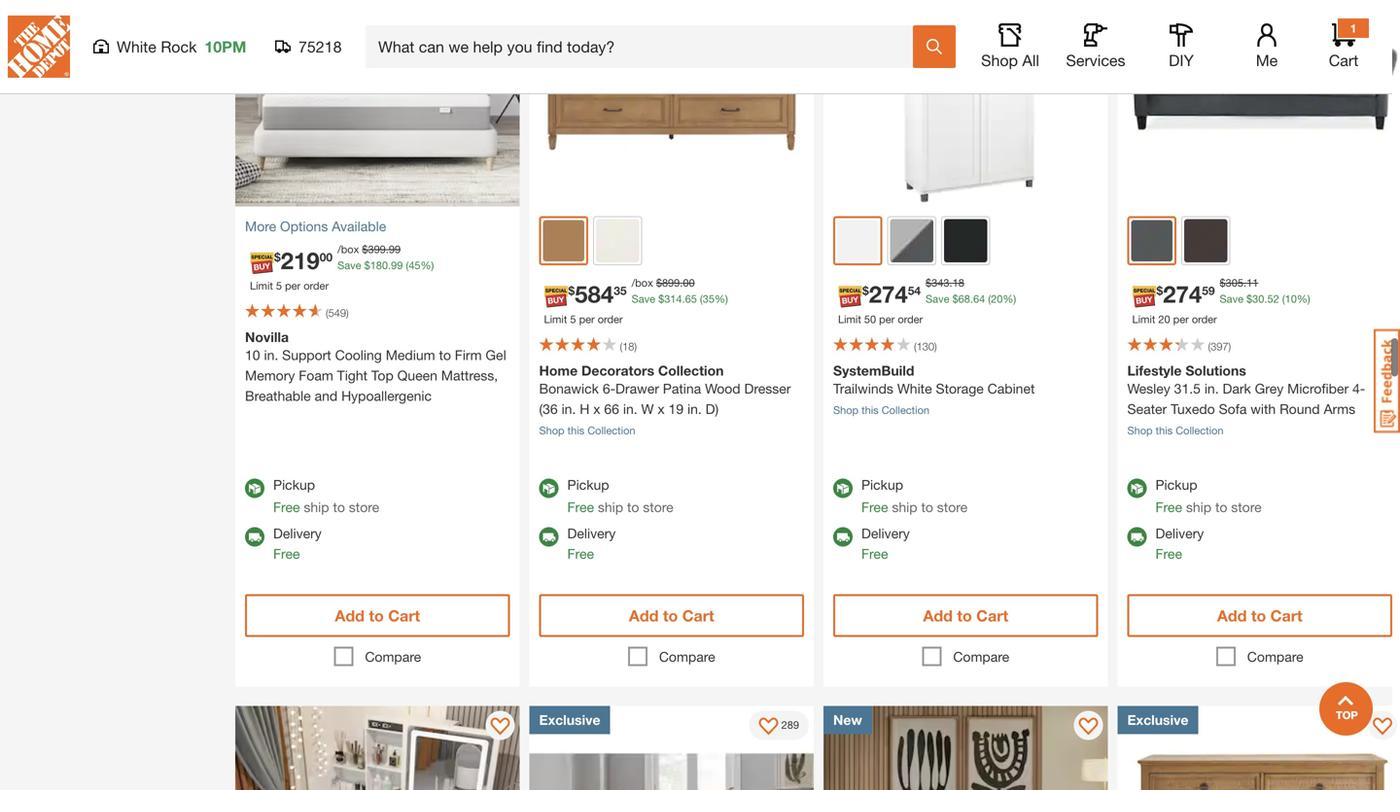 Task type: locate. For each thing, give the bounding box(es) containing it.
services button
[[1065, 23, 1127, 70]]

1 horizontal spatial available for pickup image
[[834, 479, 853, 498]]

1 vertical spatial /box
[[632, 277, 653, 289]]

) for $ 274 54
[[935, 340, 937, 353]]

available shipping image
[[245, 528, 265, 547], [539, 528, 559, 547], [834, 528, 853, 547], [1128, 528, 1147, 547]]

shop this collection link down tuxedo
[[1128, 425, 1224, 437]]

584
[[575, 280, 614, 308]]

180
[[370, 259, 388, 272]]

1 vertical spatial 99
[[391, 259, 403, 272]]

trailwinds
[[834, 381, 894, 397]]

0 vertical spatial 10
[[1286, 293, 1298, 305]]

free for available shipping icon for $ 219 00
[[273, 546, 300, 562]]

save inside /box $ 899 . 00 save $ 314 . 65 ( 35 %) limit 5 per order
[[632, 293, 656, 305]]

3 delivery from the left
[[862, 526, 910, 542]]

order down $ 219 00
[[304, 280, 329, 292]]

collection down trailwinds at right
[[882, 404, 930, 417]]

1
[[1351, 21, 1357, 35]]

1 horizontal spatial 35
[[703, 293, 715, 305]]

in. inside novilla 10 in. support cooling medium to firm gel memory foam tight top queen mattress, breathable and hypoallergenic
[[264, 347, 278, 363]]

4 delivery free from the left
[[1156, 526, 1205, 562]]

0 vertical spatial 18
[[953, 277, 965, 289]]

delivery for $ 274 59
[[1156, 526, 1205, 542]]

1 delivery free from the left
[[273, 526, 322, 562]]

0 horizontal spatial 10
[[245, 347, 260, 363]]

%) inside "$ 305 . 11 save $ 30 . 52 ( 10 %) limit 20 per order"
[[1298, 293, 1311, 305]]

5 inside /box $ 899 . 00 save $ 314 . 65 ( 35 %) limit 5 per order
[[570, 313, 576, 326]]

per
[[285, 280, 301, 292], [579, 313, 595, 326], [880, 313, 895, 326], [1174, 313, 1189, 326]]

0 horizontal spatial this
[[568, 425, 585, 437]]

2 add to cart button from the left
[[539, 595, 804, 638]]

2 delivery free from the left
[[568, 526, 616, 562]]

available for pickup image
[[539, 479, 559, 498], [834, 479, 853, 498]]

1 horizontal spatial exclusive
[[1128, 713, 1189, 729]]

2 274 from the left
[[1164, 280, 1203, 308]]

patina image
[[543, 220, 585, 262]]

0 horizontal spatial 274
[[869, 280, 908, 308]]

pickup free ship to store for $ 584 35
[[568, 477, 674, 516]]

to
[[439, 347, 451, 363], [333, 499, 345, 516], [627, 499, 640, 516], [922, 499, 934, 516], [1216, 499, 1228, 516], [369, 607, 384, 625], [663, 607, 678, 625], [958, 607, 973, 625], [1252, 607, 1267, 625]]

274 for $ 274 59
[[1164, 280, 1203, 308]]

and
[[315, 388, 338, 404]]

10 right "52"
[[1286, 293, 1298, 305]]

0 vertical spatial 99
[[389, 243, 401, 256]]

/box down the available
[[338, 243, 359, 256]]

1 x from the left
[[594, 401, 601, 417]]

compare up goodwin mid-century modern square arm fabric sofa with throw pillows in beige (75.6 in. l) image
[[954, 649, 1010, 665]]

ship for $ 219 00
[[304, 499, 329, 516]]

289
[[782, 720, 800, 732]]

pickup for $ 274 59
[[1156, 477, 1198, 493]]

firm
[[455, 347, 482, 363]]

x right w at the left bottom
[[658, 401, 665, 417]]

1 horizontal spatial 20
[[1159, 313, 1171, 326]]

available for pickup image for 584
[[539, 479, 559, 498]]

new
[[834, 713, 863, 729]]

0 horizontal spatial 00
[[320, 250, 333, 264]]

shop inside the systembuild trailwinds white storage cabinet shop this collection
[[834, 404, 859, 417]]

99 right the 399
[[389, 243, 401, 256]]

shop down seater
[[1128, 425, 1153, 437]]

/box
[[338, 243, 359, 256], [632, 277, 653, 289]]

add to cart button
[[245, 595, 510, 638], [539, 595, 804, 638], [834, 595, 1099, 638], [1128, 595, 1393, 638]]

2 pickup from the left
[[568, 477, 609, 493]]

arms
[[1324, 401, 1356, 417]]

pickup for $ 584 35
[[568, 477, 609, 493]]

pickup free ship to store for $ 219 00
[[273, 477, 380, 516]]

1 vertical spatial 18
[[623, 340, 635, 353]]

( right 180
[[406, 259, 409, 272]]

343
[[932, 277, 950, 289]]

in. inside the lifestyle solutions wesley 31.5 in. dark grey microfiber 4- seater tuxedo sofa with round arms shop this collection
[[1205, 381, 1219, 397]]

3 store from the left
[[938, 499, 968, 516]]

2 add to cart from the left
[[629, 607, 715, 625]]

/box inside /box $ 399 . 99 save $ 180 . 99 ( 45 %) limit 5 per order
[[338, 243, 359, 256]]

2 exclusive from the left
[[1128, 713, 1189, 729]]

goodwin mid-century modern square arm fabric sofa with throw pillows in beige (75.6 in. l) image
[[824, 707, 1108, 791]]

grey
[[1256, 381, 1284, 397]]

( inside /box $ 399 . 99 save $ 180 . 99 ( 45 %) limit 5 per order
[[406, 259, 409, 272]]

4 pickup from the left
[[1156, 477, 1198, 493]]

3 delivery free from the left
[[862, 526, 910, 562]]

delivery free for $ 274 59
[[1156, 526, 1205, 562]]

1 horizontal spatial /box
[[632, 277, 653, 289]]

in. left w at the left bottom
[[623, 401, 638, 417]]

delivery for $ 584 35
[[568, 526, 616, 542]]

19
[[669, 401, 684, 417]]

1 add to cart button from the left
[[245, 595, 510, 638]]

w
[[642, 401, 654, 417]]

memory
[[245, 368, 295, 384]]

delivery for $ 274 54
[[862, 526, 910, 542]]

obsidian black image
[[945, 219, 988, 263]]

white down ( 130 ) at the top right of the page
[[898, 381, 933, 397]]

wesley 31.5 in. dark grey microfiber 4-seater tuxedo sofa with round arms image
[[1118, 0, 1401, 207]]

274 up 50
[[869, 280, 908, 308]]

4 delivery from the left
[[1156, 526, 1205, 542]]

add to cart button for $ 219 00
[[245, 595, 510, 638]]

dresser
[[745, 381, 791, 397]]

in. down solutions
[[1205, 381, 1219, 397]]

2 horizontal spatial display image
[[1374, 718, 1393, 738]]

x right the h
[[594, 401, 601, 417]]

available for pickup image for 219
[[245, 479, 265, 498]]

this inside home decorators collection bonawick 6-drawer patina wood dresser (36 in. h x 66 in. w x 19 in. d) shop this collection
[[568, 425, 585, 437]]

more options available link
[[245, 216, 510, 237]]

the home depot logo image
[[8, 16, 70, 78]]

save left 180
[[338, 259, 361, 272]]

per inside /box $ 899 . 00 save $ 314 . 65 ( 35 %) limit 5 per order
[[579, 313, 595, 326]]

0 horizontal spatial shop this collection link
[[539, 425, 636, 437]]

collection down tuxedo
[[1176, 425, 1224, 437]]

0 horizontal spatial available for pickup image
[[245, 479, 265, 498]]

( inside $ 343 . 18 save $ 68 . 64 ( 20 %) limit 50 per order
[[989, 293, 991, 305]]

display image inside 289 dropdown button
[[759, 718, 779, 738]]

this
[[862, 404, 879, 417], [568, 425, 585, 437], [1156, 425, 1173, 437]]

delivery free
[[273, 526, 322, 562], [568, 526, 616, 562], [862, 526, 910, 562], [1156, 526, 1205, 562]]

limit up novilla
[[250, 280, 273, 292]]

0 vertical spatial white
[[117, 37, 157, 56]]

coffee image
[[1185, 219, 1228, 263]]

shop down trailwinds at right
[[834, 404, 859, 417]]

1 delivery from the left
[[273, 526, 322, 542]]

/box left 899 on the left of page
[[632, 277, 653, 289]]

in.
[[264, 347, 278, 363], [1205, 381, 1219, 397], [562, 401, 576, 417], [623, 401, 638, 417], [688, 401, 702, 417]]

1 vertical spatial 10
[[245, 347, 260, 363]]

( right 65
[[700, 293, 703, 305]]

305
[[1226, 277, 1244, 289]]

cart for $ 219 00
[[388, 607, 420, 625]]

1 horizontal spatial available for pickup image
[[1128, 479, 1147, 498]]

shop left all at the right top of the page
[[982, 51, 1018, 70]]

storage
[[936, 381, 984, 397]]

per down 219
[[285, 280, 301, 292]]

1 horizontal spatial shop this collection link
[[834, 404, 930, 417]]

4 ship from the left
[[1187, 499, 1212, 516]]

35 inside /box $ 899 . 00 save $ 314 . 65 ( 35 %) limit 5 per order
[[703, 293, 715, 305]]

bakerford biscuit beige upholstered dining chair with tufted back (set of 2) image
[[530, 707, 814, 791]]

pickup free ship to store for $ 274 54
[[862, 477, 968, 516]]

1 add to cart from the left
[[335, 607, 420, 625]]

display image
[[491, 718, 510, 738], [759, 718, 779, 738], [1374, 718, 1393, 738]]

limit
[[250, 280, 273, 292], [544, 313, 567, 326], [839, 313, 862, 326], [1133, 313, 1156, 326]]

store for $ 274 59
[[1232, 499, 1262, 516]]

compare up bakerford biscuit beige upholstered dining chair with tufted back (set of 2) image
[[659, 649, 716, 665]]

20 down $ 274 59
[[1159, 313, 1171, 326]]

2 horizontal spatial this
[[1156, 425, 1173, 437]]

4 available shipping image from the left
[[1128, 528, 1147, 547]]

wood
[[705, 381, 741, 397]]

free for available shipping icon related to $ 274 59
[[1156, 546, 1183, 562]]

save
[[338, 259, 361, 272], [632, 293, 656, 305], [926, 293, 950, 305], [1220, 293, 1244, 305]]

99 left 45
[[391, 259, 403, 272]]

wesley
[[1128, 381, 1171, 397]]

exclusive
[[539, 713, 601, 729], [1128, 713, 1189, 729]]

10 inside "$ 305 . 11 save $ 30 . 52 ( 10 %) limit 20 per order"
[[1286, 293, 1298, 305]]

0 horizontal spatial 35
[[614, 284, 627, 298]]

order down "59"
[[1192, 313, 1218, 326]]

bonawick 6-drawer patina wood dresser (36 in. h x 66 in. w x 19 in. d) image
[[530, 0, 814, 207]]

274 left 305
[[1164, 280, 1203, 308]]

/box $ 899 . 00 save $ 314 . 65 ( 35 %) limit 5 per order
[[544, 277, 728, 326]]

( up the systembuild trailwinds white storage cabinet shop this collection
[[914, 340, 917, 353]]

this down seater
[[1156, 425, 1173, 437]]

1 pickup from the left
[[273, 477, 315, 493]]

exclusive for marsden patina wood finish 6-drawer cane dresser (54 in w. x 36 in h.) image
[[1128, 713, 1189, 729]]

5 down 219
[[276, 280, 282, 292]]

order
[[304, 280, 329, 292], [598, 313, 623, 326], [898, 313, 923, 326], [1192, 313, 1218, 326]]

/box for 584
[[632, 277, 653, 289]]

2 pickup free ship to store from the left
[[568, 477, 674, 516]]

me button
[[1236, 23, 1299, 70]]

add to cart button for $ 274 59
[[1128, 595, 1393, 638]]

0 vertical spatial /box
[[338, 243, 359, 256]]

order down $ 584 35 at the top
[[598, 313, 623, 326]]

limit up lifestyle
[[1133, 313, 1156, 326]]

more options available
[[245, 218, 386, 234]]

1 horizontal spatial 18
[[953, 277, 965, 289]]

available for pickup image down seater
[[1128, 479, 1147, 498]]

%) right "52"
[[1298, 293, 1311, 305]]

2 compare from the left
[[659, 649, 716, 665]]

1 horizontal spatial this
[[862, 404, 879, 417]]

%)
[[421, 259, 434, 272], [715, 293, 728, 305], [1003, 293, 1017, 305], [1298, 293, 1311, 305]]

save down 305
[[1220, 293, 1244, 305]]

delivery
[[273, 526, 322, 542], [568, 526, 616, 542], [862, 526, 910, 542], [1156, 526, 1205, 542]]

lifestyle solutions wesley 31.5 in. dark grey microfiber 4- seater tuxedo sofa with round arms shop this collection
[[1128, 363, 1366, 437]]

this down the h
[[568, 425, 585, 437]]

2 display image from the left
[[759, 718, 779, 738]]

2 delivery from the left
[[568, 526, 616, 542]]

ivory image
[[596, 219, 640, 263]]

00
[[320, 250, 333, 264], [683, 277, 695, 289]]

more
[[245, 218, 276, 234]]

0 vertical spatial 00
[[320, 250, 333, 264]]

) up 'cooling'
[[346, 307, 349, 320]]

20 right 64
[[991, 293, 1003, 305]]

4 store from the left
[[1232, 499, 1262, 516]]

available shipping image for $ 274 59
[[1128, 528, 1147, 547]]

available for pickup image
[[245, 479, 265, 498], [1128, 479, 1147, 498]]

ship
[[304, 499, 329, 516], [598, 499, 624, 516], [892, 499, 918, 516], [1187, 499, 1212, 516]]

10 down novilla
[[245, 347, 260, 363]]

1 store from the left
[[349, 499, 380, 516]]

( right 64
[[989, 293, 991, 305]]

1 horizontal spatial display image
[[759, 718, 779, 738]]

1 exclusive from the left
[[539, 713, 601, 729]]

limit left 50
[[839, 313, 862, 326]]

per inside $ 343 . 18 save $ 68 . 64 ( 20 %) limit 50 per order
[[880, 313, 895, 326]]

4 compare from the left
[[1248, 649, 1304, 665]]

1 pickup free ship to store from the left
[[273, 477, 380, 516]]

0 horizontal spatial x
[[594, 401, 601, 417]]

3 add to cart from the left
[[924, 607, 1009, 625]]

20 inside "$ 305 . 11 save $ 30 . 52 ( 10 %) limit 20 per order"
[[1159, 313, 1171, 326]]

0 horizontal spatial exclusive
[[539, 713, 601, 729]]

order down 54
[[898, 313, 923, 326]]

hypoallergenic
[[342, 388, 432, 404]]

/box inside /box $ 899 . 00 save $ 314 . 65 ( 35 %) limit 5 per order
[[632, 277, 653, 289]]

pickup
[[273, 477, 315, 493], [568, 477, 609, 493], [862, 477, 904, 493], [1156, 477, 1198, 493]]

18 up 68
[[953, 277, 965, 289]]

dark grey image
[[1132, 220, 1173, 262]]

shop this collection link down trailwinds at right
[[834, 404, 930, 417]]

feedback link image
[[1375, 329, 1401, 434]]

4-
[[1353, 381, 1366, 397]]

00 down more options available
[[320, 250, 333, 264]]

3 available shipping image from the left
[[834, 528, 853, 547]]

per down "584"
[[579, 313, 595, 326]]

1 available for pickup image from the left
[[539, 479, 559, 498]]

1 horizontal spatial 10
[[1286, 293, 1298, 305]]

shop this collection link for $ 274 59
[[1128, 425, 1224, 437]]

20
[[991, 293, 1003, 305], [1159, 313, 1171, 326]]

ship for $ 274 59
[[1187, 499, 1212, 516]]

1 vertical spatial white
[[898, 381, 933, 397]]

1 available for pickup image from the left
[[245, 479, 265, 498]]

0 horizontal spatial 18
[[623, 340, 635, 353]]

$ inside $ 219 00
[[274, 250, 281, 264]]

2 x from the left
[[658, 401, 665, 417]]

save down 343
[[926, 293, 950, 305]]

(
[[406, 259, 409, 272], [700, 293, 703, 305], [989, 293, 991, 305], [1283, 293, 1286, 305], [326, 307, 328, 320], [620, 340, 623, 353], [914, 340, 917, 353], [1209, 340, 1211, 353]]

2 ship from the left
[[598, 499, 624, 516]]

0 horizontal spatial available for pickup image
[[539, 479, 559, 498]]

4-drawers white wood makeup vanity sets dressing table sets with stool, mirror, led light, door and storage shelves image
[[235, 707, 520, 791]]

2 available shipping image from the left
[[539, 528, 559, 547]]

1 274 from the left
[[869, 280, 908, 308]]

home
[[539, 363, 578, 379]]

limit up home at left top
[[544, 313, 567, 326]]

cart 1
[[1330, 21, 1359, 70]]

per down $ 274 59
[[1174, 313, 1189, 326]]

shop down (36
[[539, 425, 565, 437]]

rock
[[161, 37, 197, 56]]

( up decorators
[[620, 340, 623, 353]]

0 horizontal spatial white
[[117, 37, 157, 56]]

free for available for pickup icon for 219
[[273, 499, 300, 516]]

) up decorators
[[635, 340, 637, 353]]

1 compare from the left
[[365, 649, 421, 665]]

64
[[974, 293, 986, 305]]

1 vertical spatial 00
[[683, 277, 695, 289]]

1 horizontal spatial 00
[[683, 277, 695, 289]]

save left 314
[[632, 293, 656, 305]]

1 horizontal spatial x
[[658, 401, 665, 417]]

2 available for pickup image from the left
[[1128, 479, 1147, 498]]

35 down 'ivory' image
[[614, 284, 627, 298]]

per right 50
[[880, 313, 895, 326]]

1 vertical spatial 20
[[1159, 313, 1171, 326]]

%) inside $ 343 . 18 save $ 68 . 64 ( 20 %) limit 50 per order
[[1003, 293, 1017, 305]]

free
[[273, 499, 300, 516], [568, 499, 594, 516], [862, 499, 889, 516], [1156, 499, 1183, 516], [273, 546, 300, 562], [568, 546, 594, 562], [862, 546, 889, 562], [1156, 546, 1183, 562]]

trailwinds white storage cabinet image
[[824, 0, 1108, 207]]

1 add from the left
[[335, 607, 365, 625]]

( inside /box $ 899 . 00 save $ 314 . 65 ( 35 %) limit 5 per order
[[700, 293, 703, 305]]

shop this collection link down the h
[[539, 425, 636, 437]]

0 vertical spatial 5
[[276, 280, 282, 292]]

compare up marsden patina wood finish 6-drawer cane dresser (54 in w. x 36 in h.) image
[[1248, 649, 1304, 665]]

5 down "584"
[[570, 313, 576, 326]]

35 right 65
[[703, 293, 715, 305]]

3 add to cart button from the left
[[834, 595, 1099, 638]]

( inside "$ 305 . 11 save $ 30 . 52 ( 10 %) limit 20 per order"
[[1283, 293, 1286, 305]]

order inside $ 343 . 18 save $ 68 . 64 ( 20 %) limit 50 per order
[[898, 313, 923, 326]]

2 available for pickup image from the left
[[834, 479, 853, 498]]

4 pickup free ship to store from the left
[[1156, 477, 1262, 516]]

1 ship from the left
[[304, 499, 329, 516]]

2 add from the left
[[629, 607, 659, 625]]

pickup free ship to store for $ 274 59
[[1156, 477, 1262, 516]]

options
[[280, 218, 328, 234]]

0 horizontal spatial 5
[[276, 280, 282, 292]]

compare up the "4-drawers white wood makeup vanity sets dressing table sets with stool, mirror, led light, door and storage shelves" image
[[365, 649, 421, 665]]

5 inside /box $ 399 . 99 save $ 180 . 99 ( 45 %) limit 5 per order
[[276, 280, 282, 292]]

store
[[349, 499, 380, 516], [643, 499, 674, 516], [938, 499, 968, 516], [1232, 499, 1262, 516]]

add to cart for $ 219 00
[[335, 607, 420, 625]]

3 compare from the left
[[954, 649, 1010, 665]]

2 horizontal spatial shop this collection link
[[1128, 425, 1224, 437]]

in. left the h
[[562, 401, 576, 417]]

in. left d)
[[688, 401, 702, 417]]

)
[[346, 307, 349, 320], [635, 340, 637, 353], [935, 340, 937, 353], [1229, 340, 1232, 353]]

shop this collection link for $ 274 54
[[834, 404, 930, 417]]

4 add to cart from the left
[[1218, 607, 1303, 625]]

4 add from the left
[[1218, 607, 1247, 625]]

compare
[[365, 649, 421, 665], [659, 649, 716, 665], [954, 649, 1010, 665], [1248, 649, 1304, 665]]

%) right 180
[[421, 259, 434, 272]]

) up solutions
[[1229, 340, 1232, 353]]

pickup free ship to store
[[273, 477, 380, 516], [568, 477, 674, 516], [862, 477, 968, 516], [1156, 477, 1262, 516]]

available for pickup image for 274
[[1128, 479, 1147, 498]]

0 horizontal spatial display image
[[491, 718, 510, 738]]

.
[[386, 243, 389, 256], [388, 259, 391, 272], [680, 277, 683, 289], [950, 277, 953, 289], [1244, 277, 1247, 289], [682, 293, 685, 305], [971, 293, 974, 305], [1265, 293, 1268, 305]]

18 inside $ 343 . 18 save $ 68 . 64 ( 20 %) limit 50 per order
[[953, 277, 965, 289]]

18 up decorators
[[623, 340, 635, 353]]

1 horizontal spatial 274
[[1164, 280, 1203, 308]]

314
[[665, 293, 682, 305]]

this down trailwinds at right
[[862, 404, 879, 417]]

%) right 65
[[715, 293, 728, 305]]

0 horizontal spatial 20
[[991, 293, 1003, 305]]

1 horizontal spatial 5
[[570, 313, 576, 326]]

0 horizontal spatial /box
[[338, 243, 359, 256]]

white left the rock
[[117, 37, 157, 56]]

available shipping image for $ 219 00
[[245, 528, 265, 547]]

4 add to cart button from the left
[[1128, 595, 1393, 638]]

shop inside shop all 'button'
[[982, 51, 1018, 70]]

549
[[328, 307, 346, 320]]

10 inside novilla 10 in. support cooling medium to firm gel memory foam tight top queen mattress, breathable and hypoallergenic
[[245, 347, 260, 363]]

in. down novilla
[[264, 347, 278, 363]]

3 pickup from the left
[[862, 477, 904, 493]]

$ inside $ 274 59
[[1157, 284, 1164, 298]]

1 vertical spatial 5
[[570, 313, 576, 326]]

add to cart
[[335, 607, 420, 625], [629, 607, 715, 625], [924, 607, 1009, 625], [1218, 607, 1303, 625]]

3 pickup free ship to store from the left
[[862, 477, 968, 516]]

shop inside home decorators collection bonawick 6-drawer patina wood dresser (36 in. h x 66 in. w x 19 in. d) shop this collection
[[539, 425, 565, 437]]

collection inside the lifestyle solutions wesley 31.5 in. dark grey microfiber 4- seater tuxedo sofa with round arms shop this collection
[[1176, 425, 1224, 437]]

) up the systembuild trailwinds white storage cabinet shop this collection
[[935, 340, 937, 353]]

3 add from the left
[[924, 607, 953, 625]]

( right "52"
[[1283, 293, 1286, 305]]

0 vertical spatial 20
[[991, 293, 1003, 305]]

10 in. support cooling medium to firm gel memory foam tight top queen mattress, breathable and hypoallergenic image
[[235, 0, 520, 207]]

1 horizontal spatial white
[[898, 381, 933, 397]]

2 store from the left
[[643, 499, 674, 516]]

to inside novilla 10 in. support cooling medium to firm gel memory foam tight top queen mattress, breathable and hypoallergenic
[[439, 347, 451, 363]]

3 ship from the left
[[892, 499, 918, 516]]

compare for $ 584 35
[[659, 649, 716, 665]]

available for pickup image down breathable
[[245, 479, 265, 498]]

5 for 219
[[276, 280, 282, 292]]

%) right 64
[[1003, 293, 1017, 305]]

50
[[865, 313, 877, 326]]

1 available shipping image from the left
[[245, 528, 265, 547]]

shop
[[982, 51, 1018, 70], [834, 404, 859, 417], [539, 425, 565, 437], [1128, 425, 1153, 437]]

$ 305 . 11 save $ 30 . 52 ( 10 %) limit 20 per order
[[1133, 277, 1311, 326]]

00 up 65
[[683, 277, 695, 289]]



Task type: describe. For each thing, give the bounding box(es) containing it.
ship for $ 274 54
[[892, 499, 918, 516]]

( 18 )
[[620, 340, 637, 353]]

bonawick
[[539, 381, 599, 397]]

75218 button
[[275, 37, 342, 56]]

219
[[281, 247, 320, 274]]

diy button
[[1151, 23, 1213, 70]]

home decorators collection bonawick 6-drawer patina wood dresser (36 in. h x 66 in. w x 19 in. d) shop this collection
[[539, 363, 791, 437]]

h
[[580, 401, 590, 417]]

tuxedo
[[1171, 401, 1216, 417]]

( 130 )
[[914, 340, 937, 353]]

top
[[372, 368, 394, 384]]

$ 219 00
[[274, 247, 333, 274]]

shop all button
[[980, 23, 1042, 70]]

add for $ 274 59
[[1218, 607, 1247, 625]]

compare for $ 274 59
[[1248, 649, 1304, 665]]

add for $ 219 00
[[335, 607, 365, 625]]

) for $ 274 59
[[1229, 340, 1232, 353]]

white inside the systembuild trailwinds white storage cabinet shop this collection
[[898, 381, 933, 397]]

breathable
[[245, 388, 311, 404]]

foam
[[299, 368, 333, 384]]

free for available shipping icon related to $ 584 35
[[568, 546, 594, 562]]

shop inside the lifestyle solutions wesley 31.5 in. dark grey microfiber 4- seater tuxedo sofa with round arms shop this collection
[[1128, 425, 1153, 437]]

mattress,
[[441, 368, 498, 384]]

decorators
[[582, 363, 655, 379]]

add to cart for $ 584 35
[[629, 607, 715, 625]]

11
[[1247, 277, 1259, 289]]

novilla
[[245, 329, 289, 345]]

( 549 )
[[326, 307, 349, 320]]

lifestyle
[[1128, 363, 1182, 379]]

ship for $ 584 35
[[598, 499, 624, 516]]

59
[[1203, 284, 1216, 298]]

68
[[959, 293, 971, 305]]

per inside "$ 305 . 11 save $ 30 . 52 ( 10 %) limit 20 per order"
[[1174, 313, 1189, 326]]

( up support
[[326, 307, 328, 320]]

add to cart button for $ 584 35
[[539, 595, 804, 638]]

aqua seal white stipple image
[[838, 220, 879, 262]]

limit inside /box $ 899 . 00 save $ 314 . 65 ( 35 %) limit 5 per order
[[544, 313, 567, 326]]

00 inside $ 219 00
[[320, 250, 333, 264]]

cart for $ 274 59
[[1271, 607, 1303, 625]]

exclusive for bakerford biscuit beige upholstered dining chair with tufted back (set of 2) image
[[539, 713, 601, 729]]

available shipping image for $ 584 35
[[539, 528, 559, 547]]

d)
[[706, 401, 719, 417]]

cart for $ 274 54
[[977, 607, 1009, 625]]

%) inside /box $ 399 . 99 save $ 180 . 99 ( 45 %) limit 5 per order
[[421, 259, 434, 272]]

save inside $ 343 . 18 save $ 68 . 64 ( 20 %) limit 50 per order
[[926, 293, 950, 305]]

limit inside $ 343 . 18 save $ 68 . 64 ( 20 %) limit 50 per order
[[839, 313, 862, 326]]

$ 274 59
[[1157, 280, 1216, 308]]

66
[[604, 401, 620, 417]]

$ inside $ 584 35
[[569, 284, 575, 298]]

order inside /box $ 899 . 00 save $ 314 . 65 ( 35 %) limit 5 per order
[[598, 313, 623, 326]]

pickup for $ 274 54
[[862, 477, 904, 493]]

( up solutions
[[1209, 340, 1211, 353]]

this inside the systembuild trailwinds white storage cabinet shop this collection
[[862, 404, 879, 417]]

$ 584 35
[[569, 280, 627, 308]]

/box for 219
[[338, 243, 359, 256]]

add to cart for $ 274 59
[[1218, 607, 1303, 625]]

delivery for $ 219 00
[[273, 526, 322, 542]]

store for $ 274 54
[[938, 499, 968, 516]]

delivery free for $ 219 00
[[273, 526, 322, 562]]

this inside the lifestyle solutions wesley 31.5 in. dark grey microfiber 4- seater tuxedo sofa with round arms shop this collection
[[1156, 425, 1173, 437]]

save inside /box $ 399 . 99 save $ 180 . 99 ( 45 %) limit 5 per order
[[338, 259, 361, 272]]

sofa
[[1219, 401, 1247, 417]]

limit inside /box $ 399 . 99 save $ 180 . 99 ( 45 %) limit 5 per order
[[250, 280, 273, 292]]

collection inside the systembuild trailwinds white storage cabinet shop this collection
[[882, 404, 930, 417]]

899
[[662, 277, 680, 289]]

delivery free for $ 584 35
[[568, 526, 616, 562]]

30
[[1253, 293, 1265, 305]]

available for pickup image for 274
[[834, 479, 853, 498]]

pickup for $ 219 00
[[273, 477, 315, 493]]

services
[[1067, 51, 1126, 70]]

399
[[368, 243, 386, 256]]

31.5
[[1175, 381, 1201, 397]]

compare for $ 274 54
[[954, 649, 1010, 665]]

35 inside $ 584 35
[[614, 284, 627, 298]]

compare for $ 219 00
[[365, 649, 421, 665]]

me
[[1257, 51, 1278, 70]]

( 397 )
[[1209, 340, 1232, 353]]

store for $ 584 35
[[643, 499, 674, 516]]

1 display image from the left
[[491, 718, 510, 738]]

6-
[[603, 381, 616, 397]]

$ 343 . 18 save $ 68 . 64 ( 20 %) limit 50 per order
[[839, 277, 1017, 326]]

marsden patina wood finish 6-drawer cane dresser (54 in w. x 36 in h.) image
[[1118, 707, 1401, 791]]

shop all
[[982, 51, 1040, 70]]

round
[[1280, 401, 1321, 417]]

drawer
[[616, 381, 659, 397]]

(36
[[539, 401, 558, 417]]

ashen gray image
[[891, 219, 934, 263]]

/box $ 399 . 99 save $ 180 . 99 ( 45 %) limit 5 per order
[[250, 243, 434, 292]]

gel
[[486, 347, 507, 363]]

free for available for pickup icon for 274
[[1156, 499, 1183, 516]]

available
[[332, 218, 386, 234]]

delivery free for $ 274 54
[[862, 526, 910, 562]]

) for $ 584 35
[[635, 340, 637, 353]]

tight
[[337, 368, 368, 384]]

75218
[[299, 37, 342, 56]]

397
[[1211, 340, 1229, 353]]

$ 274 54
[[863, 280, 921, 308]]

novilla 10 in. support cooling medium to firm gel memory foam tight top queen mattress, breathable and hypoallergenic
[[245, 329, 507, 404]]

65
[[685, 293, 697, 305]]

microfiber
[[1288, 381, 1349, 397]]

20 inside $ 343 . 18 save $ 68 . 64 ( 20 %) limit 50 per order
[[991, 293, 1003, 305]]

dark
[[1223, 381, 1252, 397]]

patina
[[663, 381, 702, 397]]

$ inside $ 274 54
[[863, 284, 869, 298]]

3 display image from the left
[[1374, 718, 1393, 738]]

diy
[[1169, 51, 1194, 70]]

cart for $ 584 35
[[683, 607, 715, 625]]

per inside /box $ 399 . 99 save $ 180 . 99 ( 45 %) limit 5 per order
[[285, 280, 301, 292]]

10pm
[[205, 37, 246, 56]]

white rock 10pm
[[117, 37, 246, 56]]

add to cart for $ 274 54
[[924, 607, 1009, 625]]

available shipping image for $ 274 54
[[834, 528, 853, 547]]

collection up patina
[[658, 363, 724, 379]]

00 inside /box $ 899 . 00 save $ 314 . 65 ( 35 %) limit 5 per order
[[683, 277, 695, 289]]

shop this collection link for $ 584 35
[[539, 425, 636, 437]]

with
[[1251, 401, 1276, 417]]

systembuild
[[834, 363, 915, 379]]

display image
[[1079, 718, 1099, 738]]

all
[[1023, 51, 1040, 70]]

seater
[[1128, 401, 1167, 417]]

limit inside "$ 305 . 11 save $ 30 . 52 ( 10 %) limit 20 per order"
[[1133, 313, 1156, 326]]

274 for $ 274 54
[[869, 280, 908, 308]]

What can we help you find today? search field
[[378, 26, 912, 67]]

cooling
[[335, 347, 382, 363]]

54
[[908, 284, 921, 298]]

collection down 66
[[588, 425, 636, 437]]

order inside "$ 305 . 11 save $ 30 . 52 ( 10 %) limit 20 per order"
[[1192, 313, 1218, 326]]

free for available shipping icon corresponding to $ 274 54
[[862, 546, 889, 562]]

queen
[[398, 368, 438, 384]]

289 button
[[750, 712, 809, 741]]

medium
[[386, 347, 435, 363]]

130
[[917, 340, 935, 353]]

add for $ 274 54
[[924, 607, 953, 625]]

store for $ 219 00
[[349, 499, 380, 516]]

5 for 584
[[570, 313, 576, 326]]

%) inside /box $ 899 . 00 save $ 314 . 65 ( 35 %) limit 5 per order
[[715, 293, 728, 305]]

systembuild trailwinds white storage cabinet shop this collection
[[834, 363, 1035, 417]]

cabinet
[[988, 381, 1035, 397]]

order inside /box $ 399 . 99 save $ 180 . 99 ( 45 %) limit 5 per order
[[304, 280, 329, 292]]

save inside "$ 305 . 11 save $ 30 . 52 ( 10 %) limit 20 per order"
[[1220, 293, 1244, 305]]

52
[[1268, 293, 1280, 305]]

) for $ 219 00
[[346, 307, 349, 320]]

add for $ 584 35
[[629, 607, 659, 625]]

add to cart button for $ 274 54
[[834, 595, 1099, 638]]



Task type: vqa. For each thing, say whether or not it's contained in the screenshot.
(703) at right bottom
no



